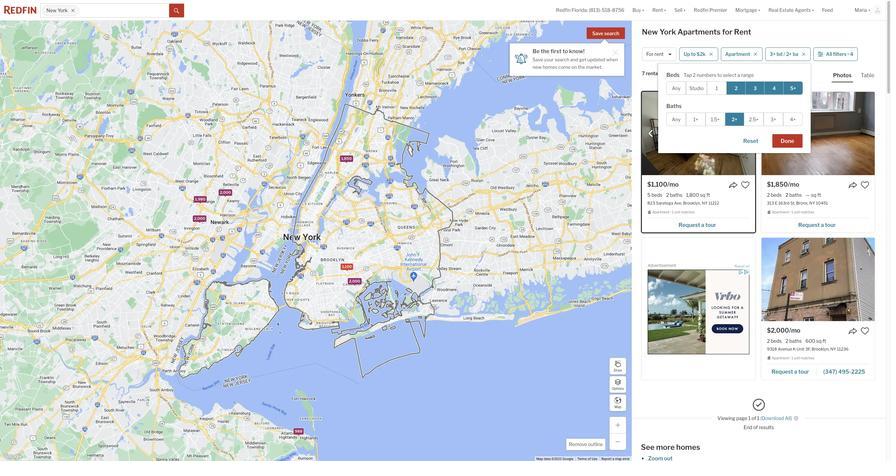 Task type: locate. For each thing, give the bounding box(es) containing it.
york down rent ▾ button
[[660, 27, 676, 36]]

None search field
[[79, 4, 169, 17]]

bd
[[777, 51, 783, 57]]

0 horizontal spatial to
[[563, 48, 568, 55]]

a
[[738, 72, 740, 78], [702, 222, 705, 228], [821, 222, 824, 228], [795, 369, 798, 375], [613, 457, 614, 461]]

1 vertical spatial 2 beds
[[767, 338, 782, 344]]

redfin for redfin premier
[[694, 7, 709, 13]]

unit down 313 e 163rd st, bronx, ny 10451
[[794, 210, 800, 214]]

apartment down saratoga
[[652, 210, 670, 214]]

apartment down avenue
[[772, 356, 789, 360]]

report left ad
[[735, 264, 745, 268]]

0 vertical spatial search
[[604, 31, 619, 36]]

report left map
[[602, 457, 612, 461]]

• right 'filters' at right top
[[848, 51, 849, 57]]

homes right 'more'
[[677, 443, 701, 452]]

rent ▾ button
[[653, 0, 667, 20]]

0 vertical spatial new
[[46, 8, 57, 13]]

apartment • 1 unit matches down "st," at the right of page
[[772, 210, 815, 214]]

9318 avenue k unit 3f, brooklyn, ny 11236
[[767, 347, 849, 352]]

ny left the 11236
[[831, 347, 837, 352]]

york for new york apartments for rent
[[660, 27, 676, 36]]

dialog containing beds
[[659, 64, 811, 153]]

• down avenue
[[790, 356, 791, 360]]

0 vertical spatial of
[[752, 416, 756, 421]]

remove
[[569, 442, 587, 448]]

reset button
[[735, 134, 767, 148]]

2 vertical spatial of
[[588, 457, 591, 461]]

report a map error link
[[602, 457, 630, 461]]

ft for $1,100 /mo
[[707, 192, 710, 198]]

7 rentals •
[[642, 71, 667, 77]]

3+ inside radio
[[771, 116, 777, 122]]

ba
[[793, 51, 799, 57]]

to for first
[[563, 48, 568, 55]]

0 horizontal spatial 4
[[773, 85, 776, 91]]

0 vertical spatial 2 beds
[[767, 192, 782, 198]]

rent right for
[[734, 27, 752, 36]]

0 horizontal spatial 2+
[[732, 116, 738, 122]]

search down 518-
[[604, 31, 619, 36]]

/mo up ave,
[[668, 181, 679, 188]]

0 vertical spatial 2+
[[786, 51, 792, 57]]

1 2 beds from the top
[[767, 192, 782, 198]]

of up end of results
[[752, 416, 756, 421]]

for
[[722, 27, 733, 36]]

reset
[[744, 138, 759, 144]]

2 beds up the 9318
[[767, 338, 782, 344]]

apartment • 1 unit matches down ave,
[[652, 210, 695, 214]]

ft up 10451
[[818, 192, 821, 198]]

search up come
[[555, 57, 570, 62]]

4 left 5+
[[773, 85, 776, 91]]

photo of 823 saratoga ave, brooklyn, ny 11212 image
[[642, 92, 755, 175]]

1 horizontal spatial rent
[[734, 27, 752, 36]]

1 up end of results
[[757, 416, 760, 421]]

rent inside dropdown button
[[653, 7, 663, 13]]

apartment left remove apartment image
[[726, 51, 750, 57]]

apartment for $2,000 /mo
[[772, 356, 789, 360]]

request a tour down 10451
[[799, 222, 836, 228]]

remove apartment image
[[754, 52, 758, 56]]

real estate agents ▾
[[769, 7, 814, 13]]

1 horizontal spatial york
[[660, 27, 676, 36]]

more
[[656, 443, 675, 452]]

1 horizontal spatial tour
[[799, 369, 809, 375]]

▾ for mortgage ▾
[[759, 7, 761, 13]]

and
[[571, 57, 579, 62]]

sort :
[[670, 71, 681, 76]]

0 vertical spatial any
[[672, 85, 681, 91]]

1 vertical spatial homes
[[677, 443, 701, 452]]

redfin
[[556, 7, 571, 13], [694, 7, 709, 13]]

1 horizontal spatial to
[[691, 51, 696, 57]]

2 horizontal spatial to
[[718, 72, 722, 78]]

of
[[752, 416, 756, 421], [754, 425, 758, 431], [588, 457, 591, 461]]

(347) 495-2225 link
[[817, 366, 870, 377]]

report for report a map error
[[602, 457, 612, 461]]

favorite button checkbox for $1,850 /mo
[[861, 181, 870, 190]]

• for $1,100 /mo
[[670, 210, 672, 214]]

1 vertical spatial 2+
[[732, 116, 738, 122]]

1 vertical spatial favorite button image
[[861, 327, 870, 336]]

1 horizontal spatial the
[[578, 64, 585, 70]]

0 vertical spatial 3+
[[770, 51, 776, 57]]

3 checkbox
[[746, 81, 765, 95]]

new up for
[[642, 27, 658, 36]]

ft
[[707, 192, 710, 198], [818, 192, 821, 198], [823, 338, 827, 344]]

1 vertical spatial save
[[533, 57, 543, 62]]

5+ checkbox
[[784, 81, 803, 95]]

table
[[861, 72, 875, 79]]

0 vertical spatial save
[[593, 31, 604, 36]]

1 vertical spatial 3+
[[771, 116, 777, 122]]

new left remove new york image
[[46, 8, 57, 13]]

rent ▾
[[653, 7, 667, 13]]

1 vertical spatial 4
[[773, 85, 776, 91]]

▾ for buy ▾
[[642, 7, 645, 13]]

/
[[784, 51, 785, 57]]

to inside dialog
[[718, 72, 722, 78]]

$1,850 /mo
[[767, 181, 800, 188]]

1 vertical spatial report
[[602, 457, 612, 461]]

beds up e at the right top of the page
[[771, 192, 782, 198]]

823 saratoga ave, brooklyn, ny 11212
[[648, 201, 719, 206]]

mortgage
[[736, 7, 758, 13]]

of right end
[[754, 425, 758, 431]]

the inside save your search and get updated when new homes come on the market.
[[578, 64, 585, 70]]

1 redfin from the left
[[556, 7, 571, 13]]

brooklyn, down the 1,800
[[683, 201, 701, 206]]

▾ right maria
[[869, 7, 871, 13]]

2 baths up k
[[786, 338, 802, 344]]

2+ radio
[[725, 113, 745, 126]]

0 horizontal spatial search
[[555, 57, 570, 62]]

2 any from the top
[[672, 116, 681, 122]]

1 horizontal spatial search
[[604, 31, 619, 36]]

0 horizontal spatial rent
[[653, 7, 663, 13]]

3+ left 4+
[[771, 116, 777, 122]]

1 favorite button image from the top
[[861, 181, 870, 190]]

redfin inside button
[[694, 7, 709, 13]]

• left the sort
[[665, 71, 667, 77]]

to inside be the first to know! dialog
[[563, 48, 568, 55]]

0 vertical spatial homes
[[543, 64, 558, 70]]

2
[[693, 72, 696, 78], [735, 85, 738, 91], [666, 192, 669, 198], [767, 192, 770, 198], [786, 192, 789, 198], [767, 338, 770, 344], [786, 338, 789, 344]]

2+
[[786, 51, 792, 57], [732, 116, 738, 122]]

1 vertical spatial search
[[555, 57, 570, 62]]

518-
[[602, 7, 612, 13]]

4 ▾ from the left
[[759, 7, 761, 13]]

baths up k
[[790, 338, 802, 344]]

filters
[[833, 51, 847, 57]]

3
[[754, 85, 757, 91]]

matches down 9318 avenue k unit 3f, brooklyn, ny 11236
[[801, 356, 815, 360]]

option group
[[667, 81, 803, 95], [667, 113, 803, 126]]

of left use
[[588, 457, 591, 461]]

•
[[848, 51, 849, 57], [665, 71, 667, 77], [670, 210, 672, 214], [790, 210, 791, 214], [790, 356, 791, 360]]

$1,100 /mo
[[648, 181, 679, 188]]

request down avenue
[[772, 369, 793, 375]]

988
[[295, 429, 302, 434]]

any inside 'option'
[[672, 116, 681, 122]]

beds up the 9318
[[771, 338, 782, 344]]

▾ for sell ▾
[[684, 7, 686, 13]]

tour for $1,850 /mo
[[825, 222, 836, 228]]

request a tour button for $1,850 /mo
[[767, 220, 870, 230]]

1+
[[694, 116, 699, 122]]

2 ▾ from the left
[[664, 7, 667, 13]]

0 vertical spatial option group
[[667, 81, 803, 95]]

163rd
[[779, 201, 790, 206]]

apartment for $1,100 /mo
[[652, 210, 670, 214]]

1 down 'tap 2 numbers to select a range'
[[716, 85, 718, 91]]

redfin left the florida:
[[556, 7, 571, 13]]

3 ▾ from the left
[[684, 7, 686, 13]]

1 vertical spatial any
[[672, 116, 681, 122]]

▾ right mortgage
[[759, 7, 761, 13]]

matches for $1,850 /mo
[[801, 210, 815, 214]]

1 horizontal spatial 2+
[[786, 51, 792, 57]]

1 ▾ from the left
[[642, 7, 645, 13]]

2 2 beds from the top
[[767, 338, 782, 344]]

0 vertical spatial york
[[58, 8, 68, 13]]

apartment • 1 unit matches for $1,850
[[772, 210, 815, 214]]

2 redfin from the left
[[694, 7, 709, 13]]

0 horizontal spatial save
[[533, 57, 543, 62]]

2 horizontal spatial 2,000
[[349, 279, 360, 284]]

save down (813)-
[[593, 31, 604, 36]]

remove 3+ bd / 2+ ba image
[[802, 52, 806, 56]]

unit down k
[[794, 356, 800, 360]]

favorite button checkbox for $2,000 /mo
[[861, 327, 870, 336]]

Studio checkbox
[[686, 81, 707, 95]]

(download all) link
[[761, 416, 792, 421]]

0 horizontal spatial tour
[[706, 222, 716, 228]]

of for results
[[754, 425, 758, 431]]

request a tour button for $1,100 /mo
[[648, 220, 750, 230]]

495-
[[839, 369, 852, 375]]

york left remove new york image
[[58, 8, 68, 13]]

/mo up k
[[789, 327, 801, 334]]

buy ▾ button
[[633, 0, 645, 20]]

brooklyn,
[[683, 201, 701, 206], [812, 347, 830, 352]]

estate
[[780, 7, 794, 13]]

1 horizontal spatial 2,000
[[220, 190, 231, 195]]

0 vertical spatial 4
[[850, 51, 854, 57]]

▾ right agents on the right top of the page
[[812, 7, 814, 13]]

request a tour down 823 saratoga ave, brooklyn, ny 11212
[[679, 222, 716, 228]]

favorite button checkbox
[[741, 181, 750, 190], [861, 181, 870, 190], [861, 327, 870, 336]]

/mo up "st," at the right of page
[[788, 181, 800, 188]]

a down k
[[795, 369, 798, 375]]

2 baths up "st," at the right of page
[[786, 192, 802, 198]]

any for studio
[[672, 85, 681, 91]]

to right up
[[691, 51, 696, 57]]

rent
[[653, 7, 663, 13], [734, 27, 752, 36]]

• down saratoga
[[670, 210, 672, 214]]

2 vertical spatial 2,000
[[349, 279, 360, 284]]

2 baths for $2,000 /mo
[[786, 338, 802, 344]]

1 horizontal spatial new
[[642, 27, 658, 36]]

1 horizontal spatial brooklyn,
[[812, 347, 830, 352]]

dialog
[[659, 64, 811, 153]]

2 beds for $1,850
[[767, 192, 782, 198]]

1 vertical spatial the
[[578, 64, 585, 70]]

2 inside option
[[735, 85, 738, 91]]

st,
[[791, 201, 796, 206]]

ft right 600
[[823, 338, 827, 344]]

2 favorite button image from the top
[[861, 327, 870, 336]]

1 vertical spatial york
[[660, 27, 676, 36]]

1 option group from the top
[[667, 81, 803, 95]]

matches down bronx,
[[801, 210, 815, 214]]

favorite button image
[[861, 181, 870, 190], [861, 327, 870, 336]]

0 vertical spatial brooklyn,
[[683, 201, 701, 206]]

Any radio
[[667, 113, 686, 126]]

2+ inside option
[[732, 116, 738, 122]]

mortgage ▾ button
[[736, 0, 761, 20]]

a down 10451
[[821, 222, 824, 228]]

sq right 600
[[817, 338, 822, 344]]

beds for $1,850
[[771, 192, 782, 198]]

2 beds up e at the right top of the page
[[767, 192, 782, 198]]

all filters • 4
[[826, 51, 854, 57]]

tour down 10451
[[825, 222, 836, 228]]

1 vertical spatial of
[[754, 425, 758, 431]]

0 horizontal spatial the
[[541, 48, 550, 55]]

0 vertical spatial map
[[615, 405, 622, 409]]

1,800
[[686, 192, 699, 198]]

request
[[679, 222, 700, 228], [799, 222, 820, 228], [772, 369, 793, 375]]

new york apartments for rent
[[642, 27, 752, 36]]

report inside button
[[735, 264, 745, 268]]

baths
[[667, 103, 682, 110]]

0 horizontal spatial request
[[679, 222, 700, 228]]

1 checkbox
[[707, 81, 727, 95]]

remove new york image
[[71, 8, 75, 13]]

all filters • 4 button
[[814, 47, 858, 61]]

k
[[793, 347, 796, 352]]

1 vertical spatial map
[[537, 457, 543, 461]]

1 horizontal spatial 4
[[850, 51, 854, 57]]

map inside button
[[615, 405, 622, 409]]

4
[[850, 51, 854, 57], [773, 85, 776, 91]]

the right be
[[541, 48, 550, 55]]

homes
[[543, 64, 558, 70], [677, 443, 701, 452]]

save inside save your search and get updated when new homes come on the market.
[[533, 57, 543, 62]]

photo of 313 e 163rd st, bronx, ny 10451 image
[[762, 92, 875, 175]]

1.5+
[[711, 116, 720, 122]]

ny down "— sq ft"
[[810, 201, 816, 206]]

terms of use
[[578, 457, 598, 461]]

2 down select on the top right
[[735, 85, 738, 91]]

0 vertical spatial rent
[[653, 7, 663, 13]]

buy ▾
[[633, 7, 645, 13]]

search inside save your search and get updated when new homes come on the market.
[[555, 57, 570, 62]]

2+ inside button
[[786, 51, 792, 57]]

matches for $2,000 /mo
[[801, 356, 815, 360]]

report a map error
[[602, 457, 630, 461]]

0 vertical spatial the
[[541, 48, 550, 55]]

0 horizontal spatial homes
[[543, 64, 558, 70]]

2 baths for $1,100 /mo
[[666, 192, 683, 198]]

search inside save search button
[[604, 31, 619, 36]]

map
[[615, 457, 622, 461]]

0 horizontal spatial redfin
[[556, 7, 571, 13]]

2+ right "/"
[[786, 51, 792, 57]]

3+ inside button
[[770, 51, 776, 57]]

baths for $1,100 /mo
[[670, 192, 683, 198]]

request down bronx,
[[799, 222, 820, 228]]

▾ left the 'sell'
[[664, 7, 667, 13]]

baths for $1,850 /mo
[[790, 192, 802, 198]]

3+ bd / 2+ ba button
[[766, 47, 811, 61]]

4 right 'filters' at right top
[[850, 51, 854, 57]]

2 horizontal spatial tour
[[825, 222, 836, 228]]

0 horizontal spatial new
[[46, 8, 57, 13]]

matches down 823 saratoga ave, brooklyn, ny 11212
[[681, 210, 695, 214]]

• down "st," at the right of page
[[790, 210, 791, 214]]

any
[[672, 85, 681, 91], [672, 116, 681, 122]]

ave,
[[674, 201, 683, 206]]

favorite button checkbox for $1,100 /mo
[[741, 181, 750, 190]]

2 horizontal spatial request
[[799, 222, 820, 228]]

apartments
[[678, 27, 721, 36]]

baths up ave,
[[670, 192, 683, 198]]

1 vertical spatial 2,000
[[194, 216, 205, 221]]

save search button
[[587, 27, 625, 39]]

unit for $1,100 /mo
[[675, 210, 681, 214]]

1
[[716, 85, 718, 91], [672, 210, 674, 214], [792, 210, 794, 214], [792, 356, 794, 360], [749, 416, 751, 421], [757, 416, 760, 421]]

0 horizontal spatial brooklyn,
[[683, 201, 701, 206]]

photos button
[[832, 72, 860, 82]]

3+ left the bd
[[770, 51, 776, 57]]

▾ right the 'sell'
[[684, 7, 686, 13]]

1 down k
[[792, 356, 794, 360]]

remove up to $2k image
[[709, 52, 713, 56]]

request down 823 saratoga ave, brooklyn, ny 11212
[[679, 222, 700, 228]]

baths up 313 e 163rd st, bronx, ny 10451
[[790, 192, 802, 198]]

mortgage ▾
[[736, 7, 761, 13]]

photo of 9318 avenue k unit 3f, brooklyn, ny 11236 image
[[762, 238, 875, 321]]

1 vertical spatial new
[[642, 27, 658, 36]]

favorite button image
[[741, 181, 750, 190]]

tour down unit
[[799, 369, 809, 375]]

beds
[[652, 192, 663, 198], [771, 192, 782, 198], [771, 338, 782, 344]]

0 horizontal spatial report
[[602, 457, 612, 461]]

1 vertical spatial option group
[[667, 113, 803, 126]]

to right first
[[563, 48, 568, 55]]

0 horizontal spatial ft
[[707, 192, 710, 198]]

rent right buy ▾
[[653, 7, 663, 13]]

5 beds
[[648, 192, 663, 198]]

unit down ave,
[[675, 210, 681, 214]]

600 sq ft
[[806, 338, 827, 344]]

0 horizontal spatial map
[[537, 457, 543, 461]]

2 horizontal spatial ft
[[823, 338, 827, 344]]

results
[[759, 425, 774, 431]]

york for new york
[[58, 8, 68, 13]]

request a tour button down 11212
[[648, 220, 750, 230]]

options button
[[610, 376, 627, 393]]

2 baths
[[666, 192, 683, 198], [786, 192, 802, 198], [786, 338, 802, 344]]

beds for $2,000
[[771, 338, 782, 344]]

1 vertical spatial rent
[[734, 27, 752, 36]]

2 up saratoga
[[666, 192, 669, 198]]

ny left 11212
[[702, 201, 708, 206]]

apartment • 1 unit matches down k
[[772, 356, 815, 360]]

0 vertical spatial report
[[735, 264, 745, 268]]

1 horizontal spatial map
[[615, 405, 622, 409]]

save inside button
[[593, 31, 604, 36]]

0 horizontal spatial ny
[[702, 201, 708, 206]]

save up the new
[[533, 57, 543, 62]]

report for report ad
[[735, 264, 745, 268]]

apartment down 163rd
[[772, 210, 789, 214]]

2 up avenue
[[786, 338, 789, 344]]

2+ right 1.5+ 'option'
[[732, 116, 738, 122]]

any inside option
[[672, 85, 681, 91]]

to left select on the top right
[[718, 72, 722, 78]]

map left data
[[537, 457, 543, 461]]

baths
[[670, 192, 683, 198], [790, 192, 802, 198], [790, 338, 802, 344]]

map down options
[[615, 405, 622, 409]]

all
[[826, 51, 832, 57]]

matches
[[681, 210, 695, 214], [801, 210, 815, 214], [801, 356, 815, 360]]

beds for $1,100
[[652, 192, 663, 198]]

ft up 11212
[[707, 192, 710, 198]]

redfin left premier
[[694, 7, 709, 13]]

1 horizontal spatial report
[[735, 264, 745, 268]]

2 right tap
[[693, 72, 696, 78]]

request a tour button down k
[[767, 366, 817, 377]]

your
[[544, 57, 554, 62]]

1 any from the top
[[672, 85, 681, 91]]

1 horizontal spatial save
[[593, 31, 604, 36]]

request a tour down k
[[772, 369, 809, 375]]

sq for $2,000 /mo
[[817, 338, 822, 344]]

0 horizontal spatial york
[[58, 8, 68, 13]]

1 horizontal spatial redfin
[[694, 7, 709, 13]]

0 vertical spatial favorite button image
[[861, 181, 870, 190]]

map region
[[0, 0, 650, 461]]

6 ▾ from the left
[[869, 7, 871, 13]]



Task type: vqa. For each thing, say whether or not it's contained in the screenshot.
10451 at the right top of the page
yes



Task type: describe. For each thing, give the bounding box(es) containing it.
save for save your search and get updated when new homes come on the market.
[[533, 57, 543, 62]]

sell ▾ button
[[675, 0, 686, 20]]

3+ for 3+
[[771, 116, 777, 122]]

recommended
[[682, 71, 717, 76]]

draw
[[614, 368, 622, 372]]

sell ▾
[[675, 7, 686, 13]]

$2k
[[697, 51, 706, 57]]

unit
[[797, 347, 805, 352]]

a left map
[[613, 457, 614, 461]]

to for numbers
[[718, 72, 722, 78]]

rent ▾ button
[[649, 0, 671, 20]]

map for map data ©2023 google
[[537, 457, 543, 461]]

first
[[551, 48, 562, 55]]

error
[[623, 457, 630, 461]]

1 horizontal spatial homes
[[677, 443, 701, 452]]

3+ for 3+ bd / 2+ ba
[[770, 51, 776, 57]]

real estate agents ▾ button
[[765, 0, 818, 20]]

—
[[806, 192, 810, 198]]

Any checkbox
[[667, 81, 686, 95]]

$1,100
[[648, 181, 668, 188]]

for rent button
[[642, 47, 677, 61]]

redfin premier
[[694, 7, 728, 13]]

request for $1,100 /mo
[[679, 222, 700, 228]]

range
[[741, 72, 754, 78]]

end
[[744, 425, 753, 431]]

end of results
[[744, 425, 774, 431]]

maria ▾
[[855, 7, 871, 13]]

• inside 7 rentals •
[[665, 71, 667, 77]]

terms of use link
[[578, 457, 598, 461]]

real estate agents ▾ link
[[769, 0, 814, 20]]

5 ▾ from the left
[[812, 7, 814, 13]]

2 horizontal spatial ny
[[831, 347, 837, 352]]

2 up the 9318
[[767, 338, 770, 344]]

mortgage ▾ button
[[732, 0, 765, 20]]

1,800 sq ft
[[686, 192, 710, 198]]

2.5+ radio
[[744, 113, 764, 126]]

get
[[579, 57, 587, 62]]

1 down "st," at the right of page
[[792, 210, 794, 214]]

4+ radio
[[784, 113, 803, 126]]

2 beds for $2,000
[[767, 338, 782, 344]]

saratoga
[[656, 201, 674, 206]]

1.5+ radio
[[706, 113, 725, 126]]

terms
[[578, 457, 587, 461]]

of for use
[[588, 457, 591, 461]]

1 vertical spatial brooklyn,
[[812, 347, 830, 352]]

request a tour for $1,100 /mo
[[679, 222, 716, 228]]

e
[[775, 201, 778, 206]]

for
[[647, 51, 654, 57]]

matches for $1,100 /mo
[[681, 210, 695, 214]]

be
[[533, 48, 540, 55]]

map for map
[[615, 405, 622, 409]]

2 option group from the top
[[667, 113, 803, 126]]

▾ for maria ▾
[[869, 7, 871, 13]]

new for new york apartments for rent
[[642, 27, 658, 36]]

4 inside button
[[850, 51, 854, 57]]

all)
[[785, 416, 792, 421]]

2 up 313
[[767, 192, 770, 198]]

3+ radio
[[764, 113, 784, 126]]

baths for $2,000 /mo
[[790, 338, 802, 344]]

apartment inside button
[[726, 51, 750, 57]]

1 down saratoga
[[672, 210, 674, 214]]

apartment • 1 unit matches for $1,100
[[652, 210, 695, 214]]

redfin for redfin florida: (813)-518-8756
[[556, 7, 571, 13]]

sq right — at top right
[[811, 192, 817, 198]]

apartment for $1,850 /mo
[[772, 210, 789, 214]]

ad region
[[648, 270, 750, 355]]

823
[[648, 201, 655, 206]]

:
[[680, 71, 681, 76]]

studio
[[690, 85, 704, 91]]

florida:
[[572, 7, 588, 13]]

3f,
[[806, 347, 811, 352]]

buy ▾ button
[[629, 0, 649, 20]]

new
[[533, 64, 542, 70]]

see more homes
[[641, 443, 701, 452]]

4 inside checkbox
[[773, 85, 776, 91]]

ft for $2,000 /mo
[[823, 338, 827, 344]]

/mo for $2,000
[[789, 327, 801, 334]]

numbers
[[697, 72, 717, 78]]

save for save search
[[593, 31, 604, 36]]

apartment button
[[721, 47, 763, 61]]

table button
[[860, 72, 876, 82]]

1 horizontal spatial ny
[[810, 201, 816, 206]]

4 checkbox
[[765, 81, 784, 95]]

$2,000
[[767, 327, 789, 334]]

1 horizontal spatial request
[[772, 369, 793, 375]]

unit for $2,000 /mo
[[794, 356, 800, 360]]

1 inside 'checkbox'
[[716, 85, 718, 91]]

request a tour for $1,850 /mo
[[799, 222, 836, 228]]

5
[[648, 192, 651, 198]]

beds
[[667, 72, 680, 78]]

new for new york
[[46, 8, 57, 13]]

2 baths for $1,850 /mo
[[786, 192, 802, 198]]

7
[[642, 71, 645, 76]]

unit for $1,850 /mo
[[794, 210, 800, 214]]

2 up 163rd
[[786, 192, 789, 198]]

to inside up to $2k button
[[691, 51, 696, 57]]

8756
[[612, 7, 625, 13]]

tap 2 numbers to select a range
[[684, 72, 754, 78]]

photos
[[833, 72, 852, 79]]

a left range
[[738, 72, 740, 78]]

0 horizontal spatial 2,000
[[194, 216, 205, 221]]

google image
[[2, 453, 24, 461]]

• for $1,850 /mo
[[790, 210, 791, 214]]

feed
[[823, 7, 833, 13]]

google
[[563, 457, 574, 461]]

sell
[[675, 7, 683, 13]]

1 right page
[[749, 416, 751, 421]]

homes inside save your search and get updated when new homes come on the market.
[[543, 64, 558, 70]]

up
[[684, 51, 690, 57]]

map data ©2023 google
[[537, 457, 574, 461]]

2 checkbox
[[727, 81, 746, 95]]

sq for $1,100 /mo
[[700, 192, 706, 198]]

1 horizontal spatial ft
[[818, 192, 821, 198]]

9318
[[767, 347, 777, 352]]

favorite button image for $1,850 /mo
[[861, 181, 870, 190]]

remove outline
[[569, 442, 603, 448]]

(813)-
[[589, 7, 602, 13]]

viewing
[[718, 416, 736, 421]]

(download
[[761, 416, 784, 421]]

tour for $1,100 /mo
[[706, 222, 716, 228]]

1,850
[[341, 156, 352, 161]]

0 vertical spatial 2,000
[[220, 190, 231, 195]]

sell ▾ button
[[671, 0, 690, 20]]

apartment • 1 unit matches for $2,000
[[772, 356, 815, 360]]

any for 1+
[[672, 116, 681, 122]]

agents
[[795, 7, 811, 13]]

▾ for rent ▾
[[664, 7, 667, 13]]

/mo for $1,850
[[788, 181, 800, 188]]

updated
[[588, 57, 606, 62]]

on
[[572, 64, 577, 70]]

favorite button image for $2,000 /mo
[[861, 327, 870, 336]]

previous button image
[[648, 130, 654, 137]]

select
[[723, 72, 737, 78]]

up to $2k button
[[680, 47, 718, 61]]

a down 823 saratoga ave, brooklyn, ny 11212
[[702, 222, 705, 228]]

be the first to know! dialog
[[510, 39, 624, 76]]

request for $1,850 /mo
[[799, 222, 820, 228]]

be the first to know!
[[533, 48, 585, 55]]

draw button
[[610, 358, 627, 375]]

bronx,
[[797, 201, 809, 206]]

• inside button
[[848, 51, 849, 57]]

come
[[559, 64, 571, 70]]

done button
[[773, 134, 803, 148]]

/mo for $1,100
[[668, 181, 679, 188]]

©2023
[[552, 457, 562, 461]]

premier
[[710, 7, 728, 13]]

• for $2,000 /mo
[[790, 356, 791, 360]]

remove outline button
[[567, 439, 606, 451]]

submit search image
[[174, 8, 179, 13]]

tap
[[684, 72, 692, 78]]

11212
[[709, 201, 719, 206]]

know!
[[569, 48, 585, 55]]

313
[[767, 201, 774, 206]]

sort
[[670, 71, 680, 76]]

real
[[769, 7, 779, 13]]

1+ radio
[[686, 113, 706, 126]]



